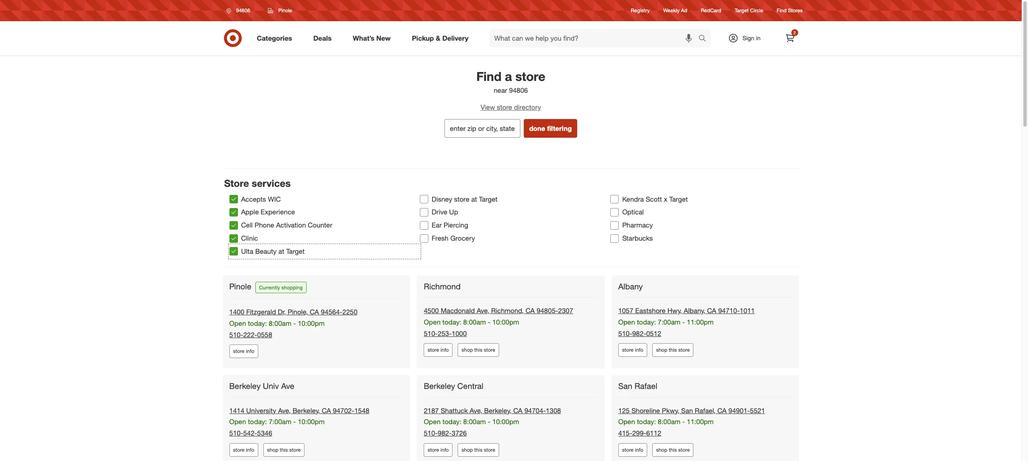 Task type: vqa. For each thing, say whether or not it's contained in the screenshot.
See
no



Task type: describe. For each thing, give the bounding box(es) containing it.
shop for albany
[[657, 347, 668, 354]]

san rafael link
[[619, 382, 660, 392]]

beauty
[[255, 247, 277, 256]]

94805-
[[537, 307, 559, 315]]

registry
[[631, 7, 650, 14]]

ave
[[281, 382, 295, 392]]

982- for albany
[[633, 330, 647, 338]]

store down 510-982-3726 link
[[428, 447, 439, 454]]

ave, for berkeley univ ave
[[278, 407, 291, 415]]

drive up
[[432, 208, 459, 217]]

11:00pm inside "125 shoreline pkwy, san rafael, ca 94901-5521 open today: 8:00am - 11:00pm 415-299-6112"
[[687, 418, 714, 427]]

Ulta Beauty at Target checkbox
[[229, 248, 238, 256]]

berkeley central link
[[424, 382, 485, 392]]

univ
[[263, 382, 279, 392]]

&
[[436, 34, 441, 42]]

253-
[[438, 330, 452, 338]]

store inside find a store near 94806
[[516, 69, 546, 84]]

circle
[[751, 7, 764, 14]]

ca for albany
[[708, 307, 717, 315]]

eastshore
[[636, 307, 666, 315]]

hwy,
[[668, 307, 682, 315]]

shop for richmond
[[462, 347, 473, 354]]

target circle
[[735, 7, 764, 14]]

shop this store for richmond
[[462, 347, 496, 354]]

shop this store for albany
[[657, 347, 690, 354]]

store down 4500 macdonald ave, richmond, ca 94805-2307 open today: 8:00am - 10:00pm 510-253-1000
[[484, 347, 496, 354]]

drive
[[432, 208, 448, 217]]

pinole,
[[288, 308, 308, 317]]

berkeley for berkeley central
[[424, 382, 456, 392]]

weekly ad
[[664, 7, 688, 14]]

open inside "125 shoreline pkwy, san rafael, ca 94901-5521 open today: 8:00am - 11:00pm 415-299-6112"
[[619, 418, 636, 427]]

enter zip or city, state
[[450, 124, 515, 133]]

store down 542-
[[233, 447, 245, 454]]

done
[[530, 124, 546, 133]]

94702-
[[333, 407, 355, 415]]

piercing
[[444, 221, 469, 230]]

activation
[[276, 221, 306, 230]]

510- for berkeley central
[[424, 430, 438, 438]]

up
[[450, 208, 459, 217]]

shop this store button for berkeley univ ave
[[263, 444, 305, 458]]

apple experience
[[241, 208, 295, 217]]

today: for pinole
[[248, 320, 267, 328]]

done filtering
[[530, 124, 572, 133]]

Optical checkbox
[[611, 208, 619, 217]]

berkeley for berkeley univ ave
[[229, 382, 261, 392]]

shop this store for san rafael
[[657, 447, 690, 454]]

125
[[619, 407, 630, 415]]

- for berkeley central
[[488, 418, 491, 427]]

8:00am for pinole
[[269, 320, 292, 328]]

2187 shattuck ave, berkeley, ca 94704-1308 link
[[424, 407, 561, 415]]

222-
[[243, 331, 257, 339]]

cell
[[241, 221, 253, 230]]

stores
[[789, 7, 803, 14]]

enter
[[450, 124, 466, 133]]

rafael,
[[695, 407, 716, 415]]

ulta beauty at target
[[241, 247, 305, 256]]

5346
[[257, 430, 272, 438]]

open for albany
[[619, 318, 636, 327]]

510-982-0512 link
[[619, 330, 662, 338]]

store info for san rafael
[[623, 447, 644, 454]]

view store directory link
[[214, 103, 808, 112]]

store services group
[[229, 193, 802, 258]]

kendra
[[623, 195, 644, 204]]

7:00am for berkeley univ ave
[[269, 418, 292, 427]]

2187 shattuck ave, berkeley, ca 94704-1308 open today: 8:00am - 10:00pm 510-982-3726
[[424, 407, 561, 438]]

ca for richmond
[[526, 307, 535, 315]]

categories link
[[250, 29, 303, 48]]

optical
[[623, 208, 644, 217]]

299-
[[633, 430, 647, 438]]

dr,
[[278, 308, 286, 317]]

1057
[[619, 307, 634, 315]]

info for san rafael
[[636, 447, 644, 454]]

shattuck
[[441, 407, 468, 415]]

shop this store button for richmond
[[458, 344, 500, 358]]

weekly
[[664, 7, 680, 14]]

info for berkeley central
[[441, 447, 449, 454]]

disney store at target
[[432, 195, 498, 204]]

Disney store at Target checkbox
[[420, 195, 429, 204]]

Pharmacy checkbox
[[611, 221, 619, 230]]

1057 eastshore hwy, albany, ca 94710-1011 open today: 7:00am - 11:00pm 510-982-0512
[[619, 307, 755, 338]]

0512
[[647, 330, 662, 338]]

- for albany
[[683, 318, 686, 327]]

store
[[224, 177, 249, 189]]

scott
[[646, 195, 663, 204]]

albany link
[[619, 282, 645, 292]]

central
[[458, 382, 484, 392]]

accepts wic
[[241, 195, 281, 204]]

7:00am for albany
[[658, 318, 681, 327]]

982- for berkeley central
[[438, 430, 452, 438]]

today: for berkeley univ ave
[[248, 418, 267, 427]]

10:00pm for richmond
[[493, 318, 520, 327]]

Cell Phone Activation Counter checkbox
[[229, 221, 238, 230]]

at for beauty
[[279, 247, 284, 256]]

find stores
[[777, 7, 803, 14]]

ad
[[682, 7, 688, 14]]

510- for berkeley univ ave
[[229, 430, 243, 438]]

5521
[[751, 407, 766, 415]]

shop this store button for san rafael
[[653, 444, 694, 458]]

accepts
[[241, 195, 266, 204]]

510-253-1000 link
[[424, 330, 467, 338]]

zip
[[468, 124, 477, 133]]

Starbucks checkbox
[[611, 235, 619, 243]]

shop this store for berkeley univ ave
[[267, 447, 301, 454]]

info for pinole
[[246, 349, 255, 355]]

store down 253-
[[428, 347, 439, 354]]

this for berkeley univ ave
[[280, 447, 288, 454]]

today: inside "125 shoreline pkwy, san rafael, ca 94901-5521 open today: 8:00am - 11:00pm 415-299-6112"
[[638, 418, 657, 427]]

at for store
[[472, 195, 478, 204]]

redcard link
[[702, 7, 722, 14]]

what's new link
[[346, 29, 402, 48]]

2
[[794, 30, 796, 35]]

fitzgerald
[[246, 308, 276, 317]]

shop for berkeley central
[[462, 447, 473, 454]]

125 shoreline pkwy, san rafael, ca 94901-5521 link
[[619, 407, 766, 415]]

ear
[[432, 221, 442, 230]]

info for richmond
[[441, 347, 449, 354]]

this for san rafael
[[669, 447, 678, 454]]

1057 eastshore hwy, albany, ca 94710-1011 link
[[619, 307, 755, 315]]

store info link for berkeley central
[[424, 444, 453, 458]]

510- for richmond
[[424, 330, 438, 338]]

pkwy,
[[662, 407, 680, 415]]

berkeley, for berkeley central
[[485, 407, 512, 415]]

store info for berkeley univ ave
[[233, 447, 255, 454]]

store info for albany
[[623, 347, 644, 354]]

today: for berkeley central
[[443, 418, 462, 427]]

store services
[[224, 177, 291, 189]]

new
[[377, 34, 391, 42]]

view
[[481, 103, 495, 112]]

1414
[[229, 407, 245, 415]]

store info link for pinole
[[229, 345, 258, 359]]

fresh grocery
[[432, 234, 475, 243]]

find a store near 94806
[[477, 69, 546, 95]]

10:00pm for berkeley central
[[493, 418, 520, 427]]

berkeley univ ave link
[[229, 382, 296, 392]]

registry link
[[631, 7, 650, 14]]

rafael
[[635, 382, 658, 392]]

currently shopping
[[259, 285, 303, 291]]

target for kendra scott x target
[[670, 195, 688, 204]]

richmond link
[[424, 282, 463, 292]]

8:00am for richmond
[[464, 318, 486, 327]]



Task type: locate. For each thing, give the bounding box(es) containing it.
open inside 4500 macdonald ave, richmond, ca 94805-2307 open today: 8:00am - 10:00pm 510-253-1000
[[424, 318, 441, 327]]

510- down 1057
[[619, 330, 633, 338]]

shoreline
[[632, 407, 661, 415]]

0 vertical spatial at
[[472, 195, 478, 204]]

store up up
[[454, 195, 470, 204]]

find for stores
[[777, 7, 787, 14]]

enter zip or city, state button
[[445, 119, 521, 138]]

shop down 5346
[[267, 447, 279, 454]]

san left the rafael
[[619, 382, 633, 392]]

1400 fitzgerald dr, pinole, ca 94564-2250 link
[[229, 308, 358, 317]]

store info down 542-
[[233, 447, 255, 454]]

wic
[[268, 195, 281, 204]]

8:00am up 1000
[[464, 318, 486, 327]]

today: for albany
[[638, 318, 657, 327]]

94806 inside 94806 dropdown button
[[236, 7, 250, 14]]

1 horizontal spatial berkeley,
[[485, 407, 512, 415]]

richmond
[[424, 282, 461, 292]]

7:00am up 5346
[[269, 418, 292, 427]]

albany,
[[684, 307, 706, 315]]

ave, inside 2187 shattuck ave, berkeley, ca 94704-1308 open today: 8:00am - 10:00pm 510-982-3726
[[470, 407, 483, 415]]

pinole up categories 'link'
[[278, 7, 292, 14]]

2250
[[343, 308, 358, 317]]

8:00am
[[464, 318, 486, 327], [269, 320, 292, 328], [464, 418, 486, 427], [658, 418, 681, 427]]

today: inside 2187 shattuck ave, berkeley, ca 94704-1308 open today: 8:00am - 10:00pm 510-982-3726
[[443, 418, 462, 427]]

2 berkeley, from the left
[[485, 407, 512, 415]]

- for berkeley univ ave
[[294, 418, 296, 427]]

Clinic checkbox
[[229, 235, 238, 243]]

8:00am inside 4500 macdonald ave, richmond, ca 94805-2307 open today: 8:00am - 10:00pm 510-253-1000
[[464, 318, 486, 327]]

1414 university ave, berkeley, ca 94702-1548 open today: 7:00am - 10:00pm 510-542-5346
[[229, 407, 370, 438]]

open inside 1400 fitzgerald dr, pinole, ca 94564-2250 open today: 8:00am - 10:00pm 510-222-0558
[[229, 320, 246, 328]]

10:00pm inside 1400 fitzgerald dr, pinole, ca 94564-2250 open today: 8:00am - 10:00pm 510-222-0558
[[298, 320, 325, 328]]

today: down shattuck
[[443, 418, 462, 427]]

a
[[505, 69, 512, 84]]

macdonald
[[441, 307, 475, 315]]

store info down '299-'
[[623, 447, 644, 454]]

- down 1400 fitzgerald dr, pinole, ca 94564-2250 link
[[294, 320, 296, 328]]

shop this store button for berkeley central
[[458, 444, 500, 458]]

8:00am inside "125 shoreline pkwy, san rafael, ca 94901-5521 open today: 8:00am - 11:00pm 415-299-6112"
[[658, 418, 681, 427]]

store info down 510-982-3726 link
[[428, 447, 449, 454]]

store info link for richmond
[[424, 344, 453, 358]]

- inside 2187 shattuck ave, berkeley, ca 94704-1308 open today: 8:00am - 10:00pm 510-982-3726
[[488, 418, 491, 427]]

542-
[[243, 430, 257, 438]]

415-299-6112 link
[[619, 430, 662, 438]]

510- inside 1400 fitzgerald dr, pinole, ca 94564-2250 open today: 8:00am - 10:00pm 510-222-0558
[[229, 331, 243, 339]]

Ear Piercing checkbox
[[420, 221, 429, 230]]

510-
[[424, 330, 438, 338], [619, 330, 633, 338], [229, 331, 243, 339], [229, 430, 243, 438], [424, 430, 438, 438]]

open inside the 1057 eastshore hwy, albany, ca 94710-1011 open today: 7:00am - 11:00pm 510-982-0512
[[619, 318, 636, 327]]

1 berkeley, from the left
[[293, 407, 320, 415]]

ave, for berkeley central
[[470, 407, 483, 415]]

sign in
[[743, 34, 761, 42]]

university
[[246, 407, 276, 415]]

10:00pm down 1414 university ave, berkeley, ca 94702-1548 link
[[298, 418, 325, 427]]

1 horizontal spatial 982-
[[633, 330, 647, 338]]

find left stores
[[777, 7, 787, 14]]

store down "125 shoreline pkwy, san rafael, ca 94901-5521 open today: 8:00am - 11:00pm 415-299-6112"
[[679, 447, 690, 454]]

open for berkeley univ ave
[[229, 418, 246, 427]]

berkeley central
[[424, 382, 484, 392]]

7:00am down hwy,
[[658, 318, 681, 327]]

1 vertical spatial pinole
[[229, 282, 252, 292]]

ave, inside 4500 macdonald ave, richmond, ca 94805-2307 open today: 8:00am - 10:00pm 510-253-1000
[[477, 307, 490, 315]]

ca for berkeley central
[[514, 407, 523, 415]]

view store directory
[[481, 103, 542, 112]]

pickup & delivery link
[[405, 29, 479, 48]]

94710-
[[719, 307, 740, 315]]

- down 125 shoreline pkwy, san rafael, ca 94901-5521 link
[[683, 418, 686, 427]]

shop this store button down 6112
[[653, 444, 694, 458]]

1 11:00pm from the top
[[687, 318, 714, 327]]

- down 1057 eastshore hwy, albany, ca 94710-1011 link
[[683, 318, 686, 327]]

shop
[[462, 347, 473, 354], [657, 347, 668, 354], [267, 447, 279, 454], [462, 447, 473, 454], [657, 447, 668, 454]]

8:00am up 3726
[[464, 418, 486, 427]]

8:00am down pkwy,
[[658, 418, 681, 427]]

info down 253-
[[441, 347, 449, 354]]

this for albany
[[669, 347, 678, 354]]

ca inside 1414 university ave, berkeley, ca 94702-1548 open today: 7:00am - 10:00pm 510-542-5346
[[322, 407, 331, 415]]

filtering
[[548, 124, 572, 133]]

today: down macdonald
[[443, 318, 462, 327]]

shop this store down 0512
[[657, 347, 690, 354]]

target inside "link"
[[735, 7, 749, 14]]

today:
[[443, 318, 462, 327], [638, 318, 657, 327], [248, 320, 267, 328], [248, 418, 267, 427], [443, 418, 462, 427], [638, 418, 657, 427]]

2 11:00pm from the top
[[687, 418, 714, 427]]

store info link down '299-'
[[619, 444, 648, 458]]

1 vertical spatial san
[[682, 407, 694, 415]]

1414 university ave, berkeley, ca 94702-1548 link
[[229, 407, 370, 415]]

ca for pinole
[[310, 308, 319, 317]]

this for berkeley central
[[475, 447, 483, 454]]

store down the 510-982-0512 link
[[623, 347, 634, 354]]

redcard
[[702, 7, 722, 14]]

today: down shoreline
[[638, 418, 657, 427]]

ulta
[[241, 247, 254, 256]]

open down 2187 on the bottom left
[[424, 418, 441, 427]]

ca for berkeley univ ave
[[322, 407, 331, 415]]

0 vertical spatial find
[[777, 7, 787, 14]]

1 vertical spatial at
[[279, 247, 284, 256]]

- down 1414 university ave, berkeley, ca 94702-1548 link
[[294, 418, 296, 427]]

directory
[[515, 103, 542, 112]]

8:00am inside 2187 shattuck ave, berkeley, ca 94704-1308 open today: 8:00am - 10:00pm 510-982-3726
[[464, 418, 486, 427]]

2307
[[559, 307, 574, 315]]

Accepts WIC checkbox
[[229, 195, 238, 204]]

0 vertical spatial 94806
[[236, 7, 250, 14]]

ca right rafael,
[[718, 407, 727, 415]]

510- inside 1414 university ave, berkeley, ca 94702-1548 open today: 7:00am - 10:00pm 510-542-5346
[[229, 430, 243, 438]]

store info link down the 510-982-0512 link
[[619, 344, 648, 358]]

shop this store button down 5346
[[263, 444, 305, 458]]

shop down 6112
[[657, 447, 668, 454]]

info down 510-982-3726 link
[[441, 447, 449, 454]]

store info for richmond
[[428, 347, 449, 354]]

store down 415-
[[623, 447, 634, 454]]

11:00pm inside the 1057 eastshore hwy, albany, ca 94710-1011 open today: 7:00am - 11:00pm 510-982-0512
[[687, 318, 714, 327]]

94806 button
[[221, 3, 259, 18]]

at right disney
[[472, 195, 478, 204]]

sign in link
[[721, 29, 774, 48]]

ave, left richmond,
[[477, 307, 490, 315]]

510- down 1414
[[229, 430, 243, 438]]

510- down 1400
[[229, 331, 243, 339]]

state
[[500, 124, 515, 133]]

94806 left pinole dropdown button in the top of the page
[[236, 7, 250, 14]]

982- down eastshore
[[633, 330, 647, 338]]

find inside find a store near 94806
[[477, 69, 502, 84]]

today: inside 4500 macdonald ave, richmond, ca 94805-2307 open today: 8:00am - 10:00pm 510-253-1000
[[443, 318, 462, 327]]

510- for pinole
[[229, 331, 243, 339]]

cell phone activation counter
[[241, 221, 333, 230]]

8:00am for berkeley central
[[464, 418, 486, 427]]

shop this store down 1000
[[462, 347, 496, 354]]

0 horizontal spatial berkeley,
[[293, 407, 320, 415]]

982- down shattuck
[[438, 430, 452, 438]]

ave, right university
[[278, 407, 291, 415]]

find up near at the top left
[[477, 69, 502, 84]]

ca inside the 1057 eastshore hwy, albany, ca 94710-1011 open today: 7:00am - 11:00pm 510-982-0512
[[708, 307, 717, 315]]

store info link for berkeley univ ave
[[229, 444, 258, 458]]

this down 2187 shattuck ave, berkeley, ca 94704-1308 open today: 8:00am - 10:00pm 510-982-3726
[[475, 447, 483, 454]]

this down 4500 macdonald ave, richmond, ca 94805-2307 open today: 8:00am - 10:00pm 510-253-1000
[[475, 347, 483, 354]]

ca inside 2187 shattuck ave, berkeley, ca 94704-1308 open today: 8:00am - 10:00pm 510-982-3726
[[514, 407, 523, 415]]

kendra scott x target
[[623, 195, 688, 204]]

shop this store button for albany
[[653, 344, 694, 358]]

94564-
[[321, 308, 343, 317]]

0 horizontal spatial berkeley
[[229, 382, 261, 392]]

target for ulta beauty at target
[[286, 247, 305, 256]]

shop this store down 5346
[[267, 447, 301, 454]]

near
[[494, 86, 508, 95]]

store inside store services group
[[454, 195, 470, 204]]

7:00am
[[658, 318, 681, 327], [269, 418, 292, 427]]

8:00am down "dr,"
[[269, 320, 292, 328]]

shop down 1000
[[462, 347, 473, 354]]

open down 1400
[[229, 320, 246, 328]]

weekly ad link
[[664, 7, 688, 14]]

1 horizontal spatial berkeley
[[424, 382, 456, 392]]

0 horizontal spatial find
[[477, 69, 502, 84]]

ca right pinole,
[[310, 308, 319, 317]]

richmond,
[[492, 307, 524, 315]]

open up 415-
[[619, 418, 636, 427]]

0 horizontal spatial at
[[279, 247, 284, 256]]

510- down 2187 on the bottom left
[[424, 430, 438, 438]]

ave, for richmond
[[477, 307, 490, 315]]

store info link down 253-
[[424, 344, 453, 358]]

1 horizontal spatial 7:00am
[[658, 318, 681, 327]]

target circle link
[[735, 7, 764, 14]]

8:00am inside 1400 fitzgerald dr, pinole, ca 94564-2250 open today: 8:00am - 10:00pm 510-222-0558
[[269, 320, 292, 328]]

berkeley, left 94704-
[[485, 407, 512, 415]]

this
[[475, 347, 483, 354], [669, 347, 678, 354], [280, 447, 288, 454], [475, 447, 483, 454], [669, 447, 678, 454]]

ave,
[[477, 307, 490, 315], [278, 407, 291, 415], [470, 407, 483, 415]]

94806 inside find a store near 94806
[[510, 86, 528, 95]]

store info link for san rafael
[[619, 444, 648, 458]]

open down 1414
[[229, 418, 246, 427]]

shop this store button down 0512
[[653, 344, 694, 358]]

store info link down 222-
[[229, 345, 258, 359]]

0 horizontal spatial 94806
[[236, 7, 250, 14]]

- inside "125 shoreline pkwy, san rafael, ca 94901-5521 open today: 8:00am - 11:00pm 415-299-6112"
[[683, 418, 686, 427]]

510- inside 4500 macdonald ave, richmond, ca 94805-2307 open today: 8:00am - 10:00pm 510-253-1000
[[424, 330, 438, 338]]

- down 4500 macdonald ave, richmond, ca 94805-2307 link
[[488, 318, 491, 327]]

info down the 510-982-0512 link
[[636, 347, 644, 354]]

fresh
[[432, 234, 449, 243]]

0 horizontal spatial pinole
[[229, 282, 252, 292]]

store info link down 510-982-3726 link
[[424, 444, 453, 458]]

open for pinole
[[229, 320, 246, 328]]

today: for richmond
[[443, 318, 462, 327]]

store right 'a'
[[516, 69, 546, 84]]

- for pinole
[[294, 320, 296, 328]]

94704-
[[525, 407, 546, 415]]

store down 1414 university ave, berkeley, ca 94702-1548 open today: 7:00am - 10:00pm 510-542-5346
[[290, 447, 301, 454]]

- for richmond
[[488, 318, 491, 327]]

ca left '94805-'
[[526, 307, 535, 315]]

10:00pm inside 1414 university ave, berkeley, ca 94702-1548 open today: 7:00am - 10:00pm 510-542-5346
[[298, 418, 325, 427]]

7:00am inside the 1057 eastshore hwy, albany, ca 94710-1011 open today: 7:00am - 11:00pm 510-982-0512
[[658, 318, 681, 327]]

510-222-0558 link
[[229, 331, 272, 339]]

1 vertical spatial 7:00am
[[269, 418, 292, 427]]

info down 542-
[[246, 447, 255, 454]]

info for albany
[[636, 347, 644, 354]]

info down '299-'
[[636, 447, 644, 454]]

1 berkeley from the left
[[229, 382, 261, 392]]

1 horizontal spatial find
[[777, 7, 787, 14]]

1 horizontal spatial at
[[472, 195, 478, 204]]

this for richmond
[[475, 347, 483, 354]]

94806 down 'a'
[[510, 86, 528, 95]]

counter
[[308, 221, 333, 230]]

store info link for albany
[[619, 344, 648, 358]]

store info down 222-
[[233, 349, 255, 355]]

find stores link
[[777, 7, 803, 14]]

pickup & delivery
[[412, 34, 469, 42]]

1 vertical spatial 94806
[[510, 86, 528, 95]]

categories
[[257, 34, 292, 42]]

1 horizontal spatial san
[[682, 407, 694, 415]]

2 berkeley from the left
[[424, 382, 456, 392]]

find for a
[[477, 69, 502, 84]]

pinole inside dropdown button
[[278, 7, 292, 14]]

shop this store down 3726
[[462, 447, 496, 454]]

0 vertical spatial 11:00pm
[[687, 318, 714, 327]]

open inside 1414 university ave, berkeley, ca 94702-1548 open today: 7:00am - 10:00pm 510-542-5346
[[229, 418, 246, 427]]

6112
[[647, 430, 662, 438]]

shop for berkeley univ ave
[[267, 447, 279, 454]]

what's
[[353, 34, 375, 42]]

san inside "125 shoreline pkwy, san rafael, ca 94901-5521 open today: 8:00am - 11:00pm 415-299-6112"
[[682, 407, 694, 415]]

info down 222-
[[246, 349, 255, 355]]

ave, right shattuck
[[470, 407, 483, 415]]

deals link
[[306, 29, 342, 48]]

done filtering button
[[524, 119, 578, 138]]

store info link down 542-
[[229, 444, 258, 458]]

find
[[777, 7, 787, 14], [477, 69, 502, 84]]

0 horizontal spatial san
[[619, 382, 633, 392]]

ca inside "125 shoreline pkwy, san rafael, ca 94901-5521 open today: 8:00am - 11:00pm 415-299-6112"
[[718, 407, 727, 415]]

11:00pm down rafael,
[[687, 418, 714, 427]]

0 horizontal spatial 982-
[[438, 430, 452, 438]]

ca right "albany,"
[[708, 307, 717, 315]]

pinole up 1400
[[229, 282, 252, 292]]

0558
[[257, 331, 272, 339]]

open inside 2187 shattuck ave, berkeley, ca 94704-1308 open today: 8:00am - 10:00pm 510-982-3726
[[424, 418, 441, 427]]

10:00pm for berkeley univ ave
[[298, 418, 325, 427]]

berkeley, inside 1414 university ave, berkeley, ca 94702-1548 open today: 7:00am - 10:00pm 510-542-5346
[[293, 407, 320, 415]]

10:00pm inside 2187 shattuck ave, berkeley, ca 94704-1308 open today: 8:00am - 10:00pm 510-982-3726
[[493, 418, 520, 427]]

shop this store button down 3726
[[458, 444, 500, 458]]

open down 1057
[[619, 318, 636, 327]]

today: inside 1400 fitzgerald dr, pinole, ca 94564-2250 open today: 8:00am - 10:00pm 510-222-0558
[[248, 320, 267, 328]]

store down 222-
[[233, 349, 245, 355]]

shop down 0512
[[657, 347, 668, 354]]

- down 2187 shattuck ave, berkeley, ca 94704-1308 link
[[488, 418, 491, 427]]

open for berkeley central
[[424, 418, 441, 427]]

2 link
[[781, 29, 800, 48]]

ave, inside 1414 university ave, berkeley, ca 94702-1548 open today: 7:00am - 10:00pm 510-542-5346
[[278, 407, 291, 415]]

sign
[[743, 34, 755, 42]]

store info for pinole
[[233, 349, 255, 355]]

What can we help you find? suggestions appear below search field
[[490, 29, 701, 48]]

510- for albany
[[619, 330, 633, 338]]

0 vertical spatial san
[[619, 382, 633, 392]]

clinic
[[241, 234, 258, 243]]

10:00pm inside 4500 macdonald ave, richmond, ca 94805-2307 open today: 8:00am - 10:00pm 510-253-1000
[[493, 318, 520, 327]]

1 horizontal spatial pinole
[[278, 7, 292, 14]]

Fresh Grocery checkbox
[[420, 235, 429, 243]]

- inside 1400 fitzgerald dr, pinole, ca 94564-2250 open today: 8:00am - 10:00pm 510-222-0558
[[294, 320, 296, 328]]

target for disney store at target
[[479, 195, 498, 204]]

10:00pm down 2187 shattuck ave, berkeley, ca 94704-1308 link
[[493, 418, 520, 427]]

982- inside 2187 shattuck ave, berkeley, ca 94704-1308 open today: 8:00am - 10:00pm 510-982-3726
[[438, 430, 452, 438]]

Kendra Scott x Target checkbox
[[611, 195, 619, 204]]

berkeley, for berkeley univ ave
[[293, 407, 320, 415]]

apple
[[241, 208, 259, 217]]

10:00pm down pinole,
[[298, 320, 325, 328]]

target
[[735, 7, 749, 14], [479, 195, 498, 204], [670, 195, 688, 204], [286, 247, 305, 256]]

store inside view store directory link
[[497, 103, 513, 112]]

- inside 4500 macdonald ave, richmond, ca 94805-2307 open today: 8:00am - 10:00pm 510-253-1000
[[488, 318, 491, 327]]

1 vertical spatial 11:00pm
[[687, 418, 714, 427]]

0 horizontal spatial 7:00am
[[269, 418, 292, 427]]

1 horizontal spatial 94806
[[510, 86, 528, 95]]

store down 2187 shattuck ave, berkeley, ca 94704-1308 open today: 8:00am - 10:00pm 510-982-3726
[[484, 447, 496, 454]]

shop this store for berkeley central
[[462, 447, 496, 454]]

ca inside 1400 fitzgerald dr, pinole, ca 94564-2250 open today: 8:00am - 10:00pm 510-222-0558
[[310, 308, 319, 317]]

open for richmond
[[424, 318, 441, 327]]

1 vertical spatial find
[[477, 69, 502, 84]]

ca inside 4500 macdonald ave, richmond, ca 94805-2307 open today: 8:00am - 10:00pm 510-253-1000
[[526, 307, 535, 315]]

1 vertical spatial 982-
[[438, 430, 452, 438]]

510- inside 2187 shattuck ave, berkeley, ca 94704-1308 open today: 8:00am - 10:00pm 510-982-3726
[[424, 430, 438, 438]]

berkeley, inside 2187 shattuck ave, berkeley, ca 94704-1308 open today: 8:00am - 10:00pm 510-982-3726
[[485, 407, 512, 415]]

982- inside the 1057 eastshore hwy, albany, ca 94710-1011 open today: 7:00am - 11:00pm 510-982-0512
[[633, 330, 647, 338]]

shop this store
[[462, 347, 496, 354], [657, 347, 690, 354], [267, 447, 301, 454], [462, 447, 496, 454], [657, 447, 690, 454]]

shop this store button
[[458, 344, 500, 358], [653, 344, 694, 358], [263, 444, 305, 458], [458, 444, 500, 458], [653, 444, 694, 458]]

info for berkeley univ ave
[[246, 447, 255, 454]]

ca left 94704-
[[514, 407, 523, 415]]

today: inside the 1057 eastshore hwy, albany, ca 94710-1011 open today: 7:00am - 11:00pm 510-982-0512
[[638, 318, 657, 327]]

today: down university
[[248, 418, 267, 427]]

city,
[[487, 124, 498, 133]]

delivery
[[443, 34, 469, 42]]

what's new
[[353, 34, 391, 42]]

0 vertical spatial 982-
[[633, 330, 647, 338]]

10:00pm down richmond,
[[493, 318, 520, 327]]

this down 1414 university ave, berkeley, ca 94702-1548 open today: 7:00am - 10:00pm 510-542-5346
[[280, 447, 288, 454]]

- inside 1414 university ave, berkeley, ca 94702-1548 open today: 7:00am - 10:00pm 510-542-5346
[[294, 418, 296, 427]]

7:00am inside 1414 university ave, berkeley, ca 94702-1548 open today: 7:00am - 10:00pm 510-542-5346
[[269, 418, 292, 427]]

10:00pm for pinole
[[298, 320, 325, 328]]

ca
[[526, 307, 535, 315], [708, 307, 717, 315], [310, 308, 319, 317], [322, 407, 331, 415], [514, 407, 523, 415], [718, 407, 727, 415]]

store down the 1057 eastshore hwy, albany, ca 94710-1011 open today: 7:00am - 11:00pm 510-982-0512
[[679, 347, 690, 354]]

- inside the 1057 eastshore hwy, albany, ca 94710-1011 open today: 7:00am - 11:00pm 510-982-0512
[[683, 318, 686, 327]]

x
[[664, 195, 668, 204]]

store info down the 510-982-0512 link
[[623, 347, 644, 354]]

11:00pm
[[687, 318, 714, 327], [687, 418, 714, 427]]

today: inside 1414 university ave, berkeley, ca 94702-1548 open today: 7:00am - 10:00pm 510-542-5346
[[248, 418, 267, 427]]

0 vertical spatial pinole
[[278, 7, 292, 14]]

0 vertical spatial 7:00am
[[658, 318, 681, 327]]

415-
[[619, 430, 633, 438]]

open down 4500
[[424, 318, 441, 327]]

today: down eastshore
[[638, 318, 657, 327]]

shop this store button down 1000
[[458, 344, 500, 358]]

Apple Experience checkbox
[[229, 208, 238, 217]]

4500 macdonald ave, richmond, ca 94805-2307 link
[[424, 307, 574, 315]]

store info link
[[424, 344, 453, 358], [619, 344, 648, 358], [229, 345, 258, 359], [229, 444, 258, 458], [424, 444, 453, 458], [619, 444, 648, 458]]

berkeley up 1414
[[229, 382, 261, 392]]

this down the 1057 eastshore hwy, albany, ca 94710-1011 open today: 7:00am - 11:00pm 510-982-0512
[[669, 347, 678, 354]]

ca left 94702-
[[322, 407, 331, 415]]

store info for berkeley central
[[428, 447, 449, 454]]

berkeley univ ave
[[229, 382, 295, 392]]

510- inside the 1057 eastshore hwy, albany, ca 94710-1011 open today: 7:00am - 11:00pm 510-982-0512
[[619, 330, 633, 338]]

store right view
[[497, 103, 513, 112]]

Drive Up checkbox
[[420, 208, 429, 217]]

shop for san rafael
[[657, 447, 668, 454]]



